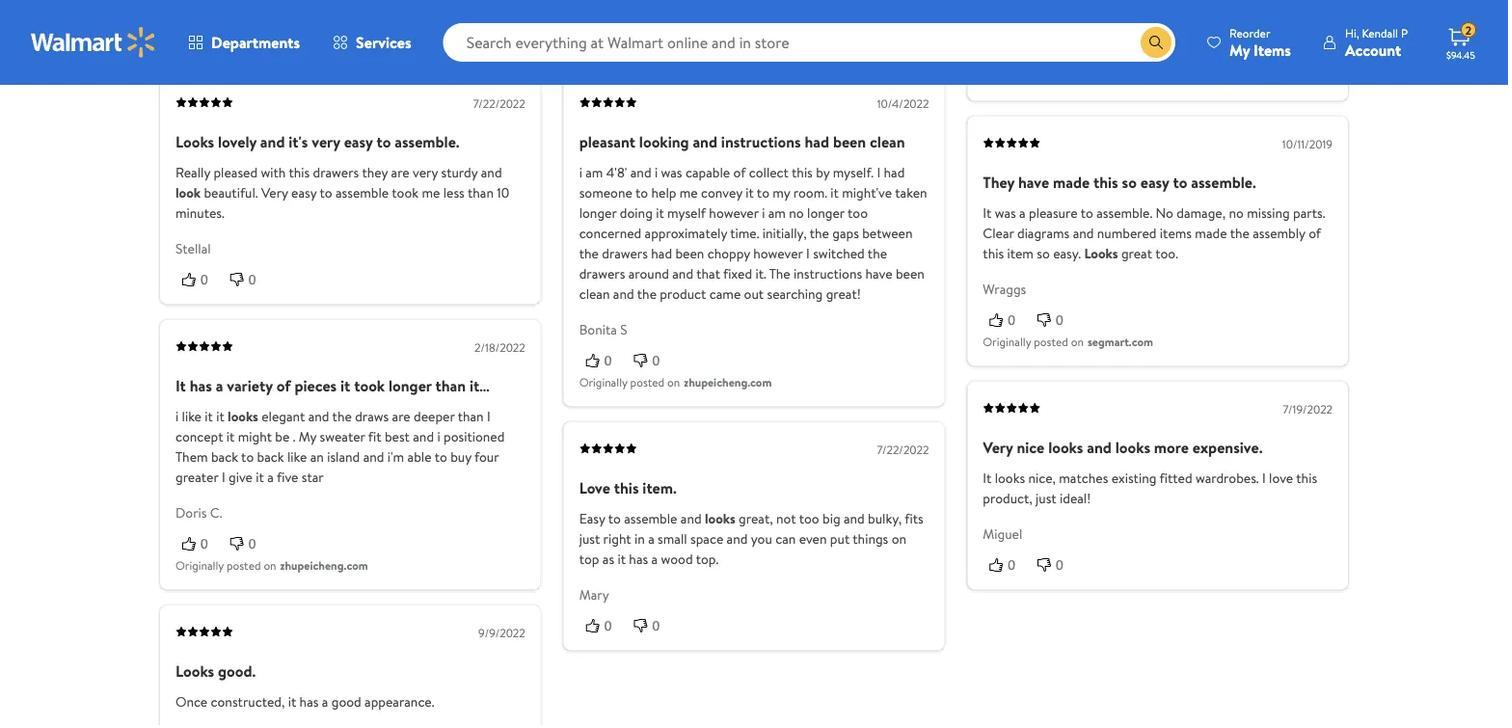 Task type: describe. For each thing, give the bounding box(es) containing it.
2 vertical spatial drawers
[[580, 265, 626, 283]]

and up space
[[681, 510, 702, 528]]

hi,
[[1346, 25, 1360, 41]]

sweater
[[320, 428, 365, 446]]

concept
[[176, 428, 223, 446]]

it for it was a pleasure to assemble. no damage, no missing parts. clear diagrams and numbered items made the assembly of this item so easy.
[[983, 204, 992, 223]]

assemble inside beautiful. very easy to assemble took me less than 10 minutes.
[[336, 184, 389, 202]]

very nice looks and looks more expensive.
[[983, 437, 1263, 458]]

best
[[385, 428, 410, 446]]

wardrobes.
[[1196, 469, 1260, 488]]

things
[[853, 530, 889, 549]]

9/9/2022
[[479, 625, 525, 641]]

it has a variety of pieces it took longer than it should
[[176, 375, 480, 423]]

gaps
[[833, 224, 859, 243]]

mary
[[580, 585, 609, 604]]

and up able
[[413, 428, 434, 446]]

i left give at bottom left
[[222, 468, 225, 487]]

posted for has
[[227, 557, 261, 574]]

c.
[[210, 503, 222, 522]]

choppy
[[708, 244, 750, 263]]

2 back from the left
[[257, 448, 284, 467]]

really pleased with this drawers they are very sturdy and look
[[176, 163, 502, 202]]

great!
[[826, 285, 861, 304]]

the down between
[[868, 244, 888, 263]]

s
[[620, 320, 628, 339]]

reorder my items
[[1230, 25, 1292, 60]]

beautiful.
[[204, 184, 258, 202]]

hi, kendall p account
[[1346, 25, 1409, 60]]

clear
[[983, 224, 1015, 243]]

help
[[652, 184, 677, 202]]

1 horizontal spatial so
[[1123, 171, 1137, 193]]

0 vertical spatial however
[[709, 204, 759, 223]]

bonita
[[580, 320, 617, 339]]

searching
[[767, 285, 823, 304]]

constructed,
[[211, 693, 285, 712]]

a inside it has a variety of pieces it took longer than it should
[[216, 375, 223, 396]]

to up the doing
[[636, 184, 648, 202]]

of inside it has a variety of pieces it took longer than it should
[[277, 375, 291, 396]]

originally posted on zhupeicheng.com for variety
[[176, 557, 368, 574]]

items
[[1254, 39, 1292, 60]]

originally for they have made this so easy to assemble.
[[983, 333, 1032, 350]]

give
[[229, 468, 253, 487]]

ideal!
[[1060, 489, 1091, 508]]

the down concerned
[[580, 244, 599, 263]]

be
[[275, 428, 290, 446]]

0 horizontal spatial been
[[676, 244, 705, 263]]

has inside it has a variety of pieces it took longer than it should
[[190, 375, 212, 396]]

drawers inside really pleased with this drawers they are very sturdy and look
[[313, 163, 359, 182]]

very inside really pleased with this drawers they are very sturdy and look
[[413, 163, 438, 182]]

fitted
[[1160, 469, 1193, 488]]

i up the concept
[[176, 407, 179, 426]]

than inside beautiful. very easy to assemble took me less than 10 minutes.
[[468, 184, 494, 202]]

0 horizontal spatial very
[[312, 131, 340, 152]]

no
[[1156, 204, 1174, 223]]

1 horizontal spatial clean
[[870, 131, 906, 152]]

on for it has a variety of pieces it took longer than it should
[[264, 557, 276, 574]]

easy.
[[1054, 244, 1082, 263]]

me inside i am 4'8' and i was capable of collect this by myself. i had someone to help me convey it to my room. it might've taken longer doing it myself however i am no longer too concerned approximately time. initially, the gaps between the drawers had been choppy however i switched the drawers around and that fixed it. the instructions have been clean and the product came out searching great!
[[680, 184, 698, 202]]

of inside it was a pleasure to assemble. no damage, no missing parts. clear diagrams and numbered items made the assembly of this item so easy.
[[1309, 224, 1322, 243]]

they
[[362, 163, 388, 182]]

0 vertical spatial been
[[833, 131, 866, 152]]

someone
[[580, 184, 633, 202]]

looking
[[640, 131, 689, 152]]

they have made this so easy to assemble.
[[983, 171, 1257, 193]]

10/4/2022
[[878, 95, 929, 112]]

greater
[[176, 468, 219, 487]]

numbered
[[1098, 224, 1157, 243]]

0 vertical spatial instructions
[[721, 131, 801, 152]]

damage,
[[1177, 204, 1226, 223]]

small
[[658, 530, 688, 549]]

and left it's
[[260, 131, 285, 152]]

fixed
[[724, 265, 753, 283]]

are inside elegant and the draws are deeper than i concept it might be . my sweater fit best and i positioned them back to back like an island and i'm able to buy four greater i give it a five star
[[392, 407, 411, 426]]

on inside great, not too big and bulky, fits just right in a small space and you can even put things on top as it has a wood top.
[[892, 530, 907, 549]]

sturdy
[[441, 163, 478, 182]]

this inside it looks nice, matches existing fitted wardrobes. i love this product, just ideal!
[[1297, 469, 1318, 488]]

that
[[697, 265, 721, 283]]

to inside beautiful. very easy to assemble took me less than 10 minutes.
[[320, 184, 332, 202]]

2 horizontal spatial longer
[[808, 204, 845, 223]]

i up someone
[[580, 163, 583, 182]]

2 vertical spatial been
[[896, 265, 925, 283]]

once constructed, it has a good appearance.
[[176, 693, 435, 712]]

items
[[1160, 224, 1192, 243]]

elegant
[[262, 407, 305, 426]]

you
[[751, 530, 773, 549]]

7/22/2022 for looks lovely and it's very easy to assemble.
[[473, 95, 525, 112]]

pleasant looking and instructions had been clean
[[580, 131, 906, 152]]

as
[[603, 550, 615, 569]]

time.
[[731, 224, 760, 243]]

and up the "product" in the left top of the page
[[673, 265, 694, 283]]

to left "my"
[[757, 184, 770, 202]]

this right 'love'
[[614, 477, 639, 498]]

2/18/2022
[[475, 339, 525, 356]]

stellal
[[176, 239, 211, 258]]

took inside beautiful. very easy to assemble took me less than 10 minutes.
[[392, 184, 419, 202]]

originally for pleasant looking and instructions had been clean
[[580, 374, 628, 390]]

1 vertical spatial had
[[884, 163, 905, 182]]

i like it it looks
[[176, 407, 258, 426]]

too inside i am 4'8' and i was capable of collect this by myself. i had someone to help me convey it to my room. it might've taken longer doing it myself however i am no longer too concerned approximately time. initially, the gaps between the drawers had been choppy however i switched the drawers around and that fixed it. the instructions have been clean and the product came out searching great!
[[848, 204, 868, 223]]

instructions inside i am 4'8' and i was capable of collect this by myself. i had someone to help me convey it to my room. it might've taken longer doing it myself however i am no longer too concerned approximately time. initially, the gaps between the drawers had been choppy however i switched the drawers around and that fixed it. the instructions have been clean and the product came out searching great!
[[794, 265, 863, 283]]

just inside great, not too big and bulky, fits just right in a small space and you can even put things on top as it has a wood top.
[[580, 530, 600, 549]]

this up numbered
[[1094, 171, 1119, 193]]

the inside elegant and the draws are deeper than i concept it might be . my sweater fit best and i positioned them back to back like an island and i'm able to buy four greater i give it a five star
[[332, 407, 352, 426]]

the left gaps
[[810, 224, 830, 243]]

it.
[[756, 265, 767, 283]]

looks great too.
[[1085, 244, 1179, 263]]

my inside elegant and the draws are deeper than i concept it might be . my sweater fit best and i positioned them back to back like an island and i'm able to buy four greater i give it a five star
[[299, 428, 317, 446]]

1 horizontal spatial assemble
[[624, 510, 678, 528]]

wraggs
[[983, 280, 1027, 298]]

no inside i am 4'8' and i was capable of collect this by myself. i had someone to help me convey it to my room. it might've taken longer doing it myself however i am no longer too concerned approximately time. initially, the gaps between the drawers had been choppy however i switched the drawers around and that fixed it. the instructions have been clean and the product came out searching great!
[[789, 204, 804, 223]]

a inside elegant and the draws are deeper than i concept it might be . my sweater fit best and i positioned them back to back like an island and i'm able to buy four greater i give it a five star
[[267, 468, 274, 487]]

4'8'
[[607, 163, 628, 182]]

have inside i am 4'8' and i was capable of collect this by myself. i had someone to help me convey it to my room. it might've taken longer doing it myself however i am no longer too concerned approximately time. initially, the gaps between the drawers had been choppy however i switched the drawers around and that fixed it. the instructions have been clean and the product came out searching great!
[[866, 265, 893, 283]]

in
[[635, 530, 645, 549]]

might
[[238, 428, 272, 446]]

out
[[744, 285, 764, 304]]

to up give at bottom left
[[241, 448, 254, 467]]

great,
[[739, 510, 773, 528]]

1 horizontal spatial very
[[983, 437, 1014, 458]]

item.
[[643, 477, 677, 498]]

looks right nice
[[1049, 437, 1084, 458]]

room.
[[794, 184, 828, 202]]

expensive.
[[1193, 437, 1263, 458]]

was inside it was a pleasure to assemble. no damage, no missing parts. clear diagrams and numbered items made the assembly of this item so easy.
[[995, 204, 1017, 223]]

island
[[327, 448, 360, 467]]

to up they on the left top of page
[[377, 131, 391, 152]]

easy inside beautiful. very easy to assemble took me less than 10 minutes.
[[291, 184, 317, 202]]

less
[[444, 184, 465, 202]]

approximately
[[645, 224, 727, 243]]

parts.
[[1294, 204, 1326, 223]]

convey
[[701, 184, 743, 202]]

i up initially,
[[762, 204, 765, 223]]

and right the big
[[844, 510, 865, 528]]

and left you
[[727, 530, 748, 549]]

me inside beautiful. very easy to assemble took me less than 10 minutes.
[[422, 184, 440, 202]]

0 vertical spatial had
[[805, 131, 830, 152]]

my
[[773, 184, 791, 202]]

has inside great, not too big and bulky, fits just right in a small space and you can even put things on top as it has a wood top.
[[629, 550, 648, 569]]

to up right
[[608, 510, 621, 528]]

to left buy
[[435, 448, 447, 467]]

0 vertical spatial have
[[1019, 171, 1050, 193]]

1 horizontal spatial longer
[[580, 204, 617, 223]]

clean inside i am 4'8' and i was capable of collect this by myself. i had someone to help me convey it to my room. it might've taken longer doing it myself however i am no longer too concerned approximately time. initially, the gaps between the drawers had been choppy however i switched the drawers around and that fixed it. the instructions have been clean and the product came out searching great!
[[580, 285, 610, 304]]

right
[[604, 530, 632, 549]]

1 back from the left
[[211, 448, 238, 467]]

segmart.com
[[1088, 333, 1154, 350]]

beautiful. very easy to assemble took me less than 10 minutes.
[[176, 184, 510, 223]]



Task type: vqa. For each thing, say whether or not it's contained in the screenshot.
Items
yes



Task type: locate. For each thing, give the bounding box(es) containing it.
made down the damage,
[[1196, 224, 1228, 243]]

instructions up collect
[[721, 131, 801, 152]]

it up product,
[[983, 469, 992, 488]]

than up positioned
[[458, 407, 484, 426]]

wood
[[661, 550, 693, 569]]

i inside elegant and the draws are deeper than i concept it might be . my sweater fit best and i positioned them back to back like an island and i'm able to buy four greater i give it a five star
[[437, 428, 441, 446]]

services
[[356, 32, 412, 53]]

0 horizontal spatial am
[[586, 163, 603, 182]]

concerned
[[580, 224, 642, 243]]

of down parts.
[[1309, 224, 1322, 243]]

it inside great, not too big and bulky, fits just right in a small space and you can even put things on top as it has a wood top.
[[618, 550, 626, 569]]

0 vertical spatial originally posted on zhupeicheng.com
[[580, 374, 772, 390]]

looks up really
[[176, 131, 214, 152]]

it was a pleasure to assemble. no damage, no missing parts. clear diagrams and numbered items made the assembly of this item so easy.
[[983, 204, 1326, 263]]

0 vertical spatial like
[[182, 407, 202, 426]]

1 horizontal spatial 7/22/2022
[[877, 441, 929, 458]]

0 horizontal spatial originally
[[176, 557, 224, 574]]

my right "."
[[299, 428, 317, 446]]

1 vertical spatial however
[[754, 244, 803, 263]]

1 horizontal spatial been
[[833, 131, 866, 152]]

looks good.
[[176, 660, 256, 682]]

0 horizontal spatial too
[[799, 510, 820, 528]]

longer
[[580, 204, 617, 223], [808, 204, 845, 223], [389, 375, 432, 396]]

longer inside it has a variety of pieces it took longer than it should
[[389, 375, 432, 396]]

1 vertical spatial very
[[413, 163, 438, 182]]

and up 10
[[481, 163, 502, 182]]

1 vertical spatial zhupeicheng.com
[[280, 557, 368, 574]]

assemble. inside it was a pleasure to assemble. no damage, no missing parts. clear diagrams and numbered items made the assembly of this item so easy.
[[1097, 204, 1153, 223]]

assembly
[[1253, 224, 1306, 243]]

easy
[[344, 131, 373, 152], [1141, 171, 1170, 193], [291, 184, 317, 202]]

good.
[[218, 660, 256, 682]]

very right it's
[[312, 131, 340, 152]]

0 vertical spatial originally
[[983, 333, 1032, 350]]

pieces
[[295, 375, 337, 396]]

star
[[302, 468, 324, 487]]

2 vertical spatial assemble.
[[1097, 204, 1153, 223]]

0 vertical spatial of
[[734, 163, 746, 182]]

clean up bonita on the left top
[[580, 285, 610, 304]]

1 vertical spatial clean
[[580, 285, 610, 304]]

1 horizontal spatial of
[[734, 163, 746, 182]]

originally posted on zhupeicheng.com
[[580, 374, 772, 390], [176, 557, 368, 574]]

i
[[580, 163, 583, 182], [655, 163, 658, 182], [762, 204, 765, 223], [176, 407, 179, 426], [437, 428, 441, 446]]

a right in
[[648, 530, 655, 549]]

7/22/2022
[[473, 95, 525, 112], [877, 441, 929, 458]]

0 horizontal spatial just
[[580, 530, 600, 549]]

doris
[[176, 503, 207, 522]]

0 vertical spatial zhupeicheng.com
[[684, 374, 772, 390]]

posted
[[1035, 333, 1069, 350], [631, 374, 665, 390], [227, 557, 261, 574]]

assemble. for they have made this so easy to assemble.
[[1192, 171, 1257, 193]]

and right 4'8'
[[631, 163, 652, 182]]

posted for looking
[[631, 374, 665, 390]]

2 horizontal spatial been
[[896, 265, 925, 283]]

product
[[660, 285, 707, 304]]

took up draws
[[354, 375, 385, 396]]

2 me from the left
[[680, 184, 698, 202]]

0
[[201, 28, 208, 43], [249, 28, 256, 43], [605, 28, 612, 43], [653, 28, 660, 43], [201, 272, 208, 287], [249, 272, 256, 287], [1009, 312, 1016, 328], [1057, 312, 1064, 328], [605, 353, 612, 368], [653, 353, 660, 368], [201, 536, 208, 551], [249, 536, 256, 551], [1009, 557, 1016, 573], [1057, 557, 1064, 573], [605, 618, 612, 633], [653, 618, 660, 633]]

1 me from the left
[[422, 184, 440, 202]]

looks
[[228, 407, 258, 426], [1049, 437, 1084, 458], [1116, 437, 1151, 458], [995, 469, 1026, 488], [705, 510, 736, 528]]

switched
[[813, 244, 865, 263]]

was up help
[[661, 163, 683, 182]]

1 horizontal spatial was
[[995, 204, 1017, 223]]

so up numbered
[[1123, 171, 1137, 193]]

looks up product,
[[995, 469, 1026, 488]]

existing
[[1112, 469, 1157, 488]]

came
[[710, 285, 741, 304]]

0 horizontal spatial took
[[354, 375, 385, 396]]

Search search field
[[443, 23, 1176, 62]]

the up sweater
[[332, 407, 352, 426]]

looks for easy to assemble and looks
[[705, 510, 736, 528]]

to up no
[[1174, 171, 1188, 193]]

and inside really pleased with this drawers they are very sturdy and look
[[481, 163, 502, 182]]

my left items
[[1230, 39, 1251, 60]]

originally for it has a variety of pieces it took longer than it should
[[176, 557, 224, 574]]

services button
[[317, 19, 428, 66]]

2 no from the left
[[1229, 204, 1244, 223]]

are inside really pleased with this drawers they are very sturdy and look
[[391, 163, 410, 182]]

looks down numbered
[[1085, 244, 1119, 263]]

i am 4'8' and i was capable of collect this by myself. i had someone to help me convey it to my room. it might've taken longer doing it myself however i am no longer too concerned approximately time. initially, the gaps between the drawers had been choppy however i switched the drawers around and that fixed it. the instructions have been clean and the product came out searching great!
[[580, 163, 928, 304]]

four
[[475, 448, 499, 467]]

this right love
[[1297, 469, 1318, 488]]

$94.45
[[1447, 48, 1476, 61]]

than left 10
[[468, 184, 494, 202]]

departments button
[[172, 19, 317, 66]]

and up capable on the left of the page
[[693, 131, 718, 152]]

just
[[1036, 489, 1057, 508], [580, 530, 600, 549]]

1 vertical spatial like
[[287, 448, 307, 467]]

2 vertical spatial originally
[[176, 557, 224, 574]]

it for it looks nice, matches existing fitted wardrobes. i love this product, just ideal!
[[983, 469, 992, 488]]

0 vertical spatial too
[[848, 204, 868, 223]]

0 vertical spatial so
[[1123, 171, 1137, 193]]

clean down 10/4/2022
[[870, 131, 906, 152]]

i left love
[[1263, 469, 1266, 488]]

1 vertical spatial am
[[769, 204, 786, 223]]

great
[[1122, 244, 1153, 263]]

assemble. up numbered
[[1097, 204, 1153, 223]]

variety
[[227, 375, 273, 396]]

0 vertical spatial are
[[391, 163, 410, 182]]

than inside it has a variety of pieces it took longer than it should
[[436, 375, 466, 396]]

very inside beautiful. very easy to assemble took me less than 10 minutes.
[[261, 184, 288, 202]]

more
[[1155, 437, 1190, 458]]

posted down the "product" in the left top of the page
[[631, 374, 665, 390]]

it for it has a variety of pieces it took longer than it should
[[176, 375, 186, 396]]

this left the by on the right top of the page
[[792, 163, 813, 182]]

just up top
[[580, 530, 600, 549]]

and up matches
[[1088, 437, 1112, 458]]

0 vertical spatial posted
[[1035, 333, 1069, 350]]

it inside it looks nice, matches existing fitted wardrobes. i love this product, just ideal!
[[983, 469, 992, 488]]

easy for very
[[344, 131, 373, 152]]

looks for looks great too.
[[1085, 244, 1119, 263]]

assemble. up sturdy
[[395, 131, 460, 152]]

1 horizontal spatial very
[[413, 163, 438, 182]]

originally posted on zhupeicheng.com down c.
[[176, 557, 368, 574]]

looks up 'once'
[[176, 660, 214, 682]]

zhupeicheng.com down star
[[280, 557, 368, 574]]

1 horizontal spatial me
[[680, 184, 698, 202]]

1 horizontal spatial assemble.
[[1097, 204, 1153, 223]]

positioned
[[444, 428, 505, 446]]

1 no from the left
[[789, 204, 804, 223]]

took left less
[[392, 184, 419, 202]]

0 horizontal spatial back
[[211, 448, 238, 467]]

looks inside it looks nice, matches existing fitted wardrobes. i love this product, just ideal!
[[995, 469, 1026, 488]]

it inside it has a variety of pieces it took longer than it should
[[176, 375, 186, 396]]

this inside really pleased with this drawers they are very sturdy and look
[[289, 163, 310, 182]]

i inside it looks nice, matches existing fitted wardrobes. i love this product, just ideal!
[[1263, 469, 1266, 488]]

0 vertical spatial than
[[468, 184, 494, 202]]

zhupeicheng.com for variety
[[280, 557, 368, 574]]

0 horizontal spatial longer
[[389, 375, 432, 396]]

2 horizontal spatial has
[[629, 550, 648, 569]]

are right they on the left top of page
[[391, 163, 410, 182]]

great, not too big and bulky, fits just right in a small space and you can even put things on top as it has a wood top.
[[580, 510, 924, 569]]

made inside it was a pleasure to assemble. no damage, no missing parts. clear diagrams and numbered items made the assembly of this item so easy.
[[1196, 224, 1228, 243]]

2 vertical spatial has
[[300, 693, 319, 712]]

a left 'good'
[[322, 693, 328, 712]]

1 horizontal spatial am
[[769, 204, 786, 223]]

made up 'pleasure'
[[1053, 171, 1090, 193]]

capable
[[686, 163, 730, 182]]

looks for looks good.
[[176, 660, 214, 682]]

took inside it has a variety of pieces it took longer than it should
[[354, 375, 385, 396]]

easy down it's
[[291, 184, 317, 202]]

top
[[580, 550, 600, 569]]

the
[[770, 265, 791, 283]]

0 vertical spatial assemble
[[336, 184, 389, 202]]

once
[[176, 693, 208, 712]]

2 horizontal spatial originally
[[983, 333, 1032, 350]]

2 vertical spatial of
[[277, 375, 291, 396]]

an
[[310, 448, 324, 467]]

so
[[1123, 171, 1137, 193], [1037, 244, 1050, 263]]

and inside it was a pleasure to assemble. no damage, no missing parts. clear diagrams and numbered items made the assembly of this item so easy.
[[1073, 224, 1094, 243]]

the down missing
[[1231, 224, 1250, 243]]

1 vertical spatial too
[[799, 510, 820, 528]]

and down "around"
[[613, 285, 635, 304]]

and up sweater
[[308, 407, 329, 426]]

they
[[983, 171, 1015, 193]]

of up convey
[[734, 163, 746, 182]]

was
[[661, 163, 683, 182], [995, 204, 1017, 223]]

0 vertical spatial very
[[312, 131, 340, 152]]

a up diagrams
[[1020, 204, 1026, 223]]

longer up deeper
[[389, 375, 432, 396]]

my inside reorder my items
[[1230, 39, 1251, 60]]

1 vertical spatial instructions
[[794, 265, 863, 283]]

to inside it was a pleasure to assemble. no damage, no missing parts. clear diagrams and numbered items made the assembly of this item so easy.
[[1081, 204, 1094, 223]]

0 horizontal spatial very
[[261, 184, 288, 202]]

0 horizontal spatial has
[[190, 375, 212, 396]]

a inside it was a pleasure to assemble. no damage, no missing parts. clear diagrams and numbered items made the assembly of this item so easy.
[[1020, 204, 1026, 223]]

originally down doris c.
[[176, 557, 224, 574]]

than inside elegant and the draws are deeper than i concept it might be . my sweater fit best and i positioned them back to back like an island and i'm able to buy four greater i give it a five star
[[458, 407, 484, 426]]

1 horizontal spatial back
[[257, 448, 284, 467]]

i left switched
[[807, 244, 810, 263]]

0 horizontal spatial zhupeicheng.com
[[280, 557, 368, 574]]

just down nice,
[[1036, 489, 1057, 508]]

i up might've
[[877, 163, 881, 182]]

assemble up in
[[624, 510, 678, 528]]

0 horizontal spatial made
[[1053, 171, 1090, 193]]

1 vertical spatial than
[[436, 375, 466, 396]]

bulky,
[[868, 510, 902, 528]]

1 vertical spatial made
[[1196, 224, 1228, 243]]

doris c.
[[176, 503, 222, 522]]

1 vertical spatial have
[[866, 265, 893, 283]]

originally down bonita s
[[580, 374, 628, 390]]

7/19/2022
[[1284, 401, 1333, 417]]

2 horizontal spatial of
[[1309, 224, 1322, 243]]

doing
[[620, 204, 653, 223]]

elegant and the draws are deeper than i concept it might be . my sweater fit best and i positioned them back to back like an island and i'm able to buy four greater i give it a five star
[[176, 407, 505, 487]]

0 horizontal spatial have
[[866, 265, 893, 283]]

1 horizontal spatial too
[[848, 204, 868, 223]]

0 horizontal spatial my
[[299, 428, 317, 446]]

0 vertical spatial am
[[586, 163, 603, 182]]

no left missing
[[1229, 204, 1244, 223]]

this inside i am 4'8' and i was capable of collect this by myself. i had someone to help me convey it to my room. it might've taken longer doing it myself however i am no longer too concerned approximately time. initially, the gaps between the drawers had been choppy however i switched the drawers around and that fixed it. the instructions have been clean and the product came out searching great!
[[792, 163, 813, 182]]

a left wood
[[652, 550, 658, 569]]

draws
[[355, 407, 389, 426]]

been
[[833, 131, 866, 152], [676, 244, 705, 263], [896, 265, 925, 283]]

between
[[863, 224, 913, 243]]

0 horizontal spatial like
[[182, 407, 202, 426]]

1 vertical spatial drawers
[[602, 244, 648, 263]]

1 horizontal spatial just
[[1036, 489, 1057, 508]]

me left less
[[422, 184, 440, 202]]

2 vertical spatial had
[[651, 244, 673, 263]]

are up the best
[[392, 407, 411, 426]]

no inside it was a pleasure to assemble. no damage, no missing parts. clear diagrams and numbered items made the assembly of this item so easy.
[[1229, 204, 1244, 223]]

0 horizontal spatial me
[[422, 184, 440, 202]]

0 horizontal spatial so
[[1037, 244, 1050, 263]]

was inside i am 4'8' and i was capable of collect this by myself. i had someone to help me convey it to my room. it might've taken longer doing it myself however i am no longer too concerned approximately time. initially, the gaps between the drawers had been choppy however i switched the drawers around and that fixed it. the instructions have been clean and the product came out searching great!
[[661, 163, 683, 182]]

the down "around"
[[638, 285, 657, 304]]

it up clear
[[983, 204, 992, 223]]

1 vertical spatial of
[[1309, 224, 1322, 243]]

0 vertical spatial was
[[661, 163, 683, 182]]

this right with at left top
[[289, 163, 310, 182]]

it
[[983, 204, 992, 223], [176, 375, 186, 396], [983, 469, 992, 488]]

2 horizontal spatial assemble.
[[1192, 171, 1257, 193]]

than up deeper
[[436, 375, 466, 396]]

initially,
[[763, 224, 807, 243]]

by
[[816, 163, 830, 182]]

originally posted on zhupeicheng.com for instructions
[[580, 374, 772, 390]]

1 vertical spatial my
[[299, 428, 317, 446]]

0 vertical spatial my
[[1230, 39, 1251, 60]]

0 horizontal spatial of
[[277, 375, 291, 396]]

1 vertical spatial looks
[[1085, 244, 1119, 263]]

and down 'fit'
[[363, 448, 384, 467]]

1 horizontal spatial took
[[392, 184, 419, 202]]

0 vertical spatial made
[[1053, 171, 1090, 193]]

have right they
[[1019, 171, 1050, 193]]

been down between
[[896, 265, 925, 283]]

to down looks lovely and it's very easy to assemble. at the left top
[[320, 184, 332, 202]]

longer down room.
[[808, 204, 845, 223]]

easy for so
[[1141, 171, 1170, 193]]

so down diagrams
[[1037, 244, 1050, 263]]

i down deeper
[[437, 428, 441, 446]]

easy up they on the left top of page
[[344, 131, 373, 152]]

1 vertical spatial originally
[[580, 374, 628, 390]]

i up positioned
[[487, 407, 491, 426]]

0 vertical spatial very
[[261, 184, 288, 202]]

me up myself on the left of page
[[680, 184, 698, 202]]

originally posted on segmart.com
[[983, 333, 1154, 350]]

0 horizontal spatial 7/22/2022
[[473, 95, 525, 112]]

am left 4'8'
[[586, 163, 603, 182]]

0 horizontal spatial easy
[[291, 184, 317, 202]]

1 horizontal spatial have
[[1019, 171, 1050, 193]]

i'm
[[388, 448, 404, 467]]

had up the by on the right top of the page
[[805, 131, 830, 152]]

zhupeicheng.com down came
[[684, 374, 772, 390]]

assemble. for looks lovely and it's very easy to assemble.
[[395, 131, 460, 152]]

0 horizontal spatial assemble.
[[395, 131, 460, 152]]

looks for looks lovely and it's very easy to assemble.
[[176, 131, 214, 152]]

it inside it was a pleasure to assemble. no damage, no missing parts. clear diagrams and numbered items made the assembly of this item so easy.
[[983, 204, 992, 223]]

0 vertical spatial drawers
[[313, 163, 359, 182]]

looks
[[176, 131, 214, 152], [1085, 244, 1119, 263], [176, 660, 214, 682]]

around
[[629, 265, 669, 283]]

on for they have made this so easy to assemble.
[[1072, 333, 1084, 350]]

them
[[176, 448, 208, 467]]

it looks nice, matches existing fitted wardrobes. i love this product, just ideal!
[[983, 469, 1318, 508]]

too inside great, not too big and bulky, fits just right in a small space and you can even put things on top as it has a wood top.
[[799, 510, 820, 528]]

the inside it was a pleasure to assemble. no damage, no missing parts. clear diagrams and numbered items made the assembly of this item so easy.
[[1231, 224, 1250, 243]]

1 vertical spatial originally posted on zhupeicheng.com
[[176, 557, 368, 574]]

back up give at bottom left
[[211, 448, 238, 467]]

0 horizontal spatial was
[[661, 163, 683, 182]]

space
[[691, 530, 724, 549]]

it's
[[289, 131, 308, 152]]

p
[[1402, 25, 1409, 41]]

of
[[734, 163, 746, 182], [1309, 224, 1322, 243], [277, 375, 291, 396]]

looks for very nice looks and looks more expensive.
[[1116, 437, 1151, 458]]

even
[[799, 530, 827, 549]]

2 vertical spatial posted
[[227, 557, 261, 574]]

on for pleasant looking and instructions had been clean
[[668, 374, 680, 390]]

walmart image
[[31, 27, 156, 58]]

2 horizontal spatial posted
[[1035, 333, 1069, 350]]

search icon image
[[1149, 35, 1165, 50]]

kendall
[[1363, 25, 1399, 41]]

originally down wraggs at top right
[[983, 333, 1032, 350]]

1 vertical spatial 7/22/2022
[[877, 441, 929, 458]]

too down might've
[[848, 204, 868, 223]]

0 horizontal spatial had
[[651, 244, 673, 263]]

1 vertical spatial are
[[392, 407, 411, 426]]

had up "around"
[[651, 244, 673, 263]]

so inside it was a pleasure to assemble. no damage, no missing parts. clear diagrams and numbered items made the assembly of this item so easy.
[[1037, 244, 1050, 263]]

1 horizontal spatial easy
[[344, 131, 373, 152]]

very
[[312, 131, 340, 152], [413, 163, 438, 182]]

easy up no
[[1141, 171, 1170, 193]]

like inside elegant and the draws are deeper than i concept it might be . my sweater fit best and i positioned them back to back like an island and i'm able to buy four greater i give it a five star
[[287, 448, 307, 467]]

of inside i am 4'8' and i was capable of collect this by myself. i had someone to help me convey it to my room. it might've taken longer doing it myself however i am no longer too concerned approximately time. initially, the gaps between the drawers had been choppy however i switched the drawers around and that fixed it. the instructions have been clean and the product came out searching great!
[[734, 163, 746, 182]]

looks for i like it it looks
[[228, 407, 258, 426]]

five
[[277, 468, 299, 487]]

0 horizontal spatial clean
[[580, 285, 610, 304]]

pleasant
[[580, 131, 636, 152]]

2 horizontal spatial had
[[884, 163, 905, 182]]

zhupeicheng.com for instructions
[[684, 374, 772, 390]]

very left nice
[[983, 437, 1014, 458]]

looks up space
[[705, 510, 736, 528]]

product,
[[983, 489, 1033, 508]]

missing
[[1248, 204, 1291, 223]]

it up should
[[176, 375, 186, 396]]

too
[[848, 204, 868, 223], [799, 510, 820, 528]]

1 vertical spatial assemble
[[624, 510, 678, 528]]

i up help
[[655, 163, 658, 182]]

no
[[789, 204, 804, 223], [1229, 204, 1244, 223]]

7/22/2022 for love this item.
[[877, 441, 929, 458]]

posted left segmart.com
[[1035, 333, 1069, 350]]

just inside it looks nice, matches existing fitted wardrobes. i love this product, just ideal!
[[1036, 489, 1057, 508]]

posted for have
[[1035, 333, 1069, 350]]

like up the concept
[[182, 407, 202, 426]]

might've
[[842, 184, 893, 202]]

been up the myself.
[[833, 131, 866, 152]]

can
[[776, 530, 796, 549]]

this inside it was a pleasure to assemble. no damage, no missing parts. clear diagrams and numbered items made the assembly of this item so easy.
[[983, 244, 1004, 263]]

Walmart Site-Wide search field
[[443, 23, 1176, 62]]

a
[[1020, 204, 1026, 223], [216, 375, 223, 396], [267, 468, 274, 487], [648, 530, 655, 549], [652, 550, 658, 569], [322, 693, 328, 712]]

0 horizontal spatial posted
[[227, 557, 261, 574]]

was up clear
[[995, 204, 1017, 223]]

collect
[[749, 163, 789, 182]]

has down in
[[629, 550, 648, 569]]



